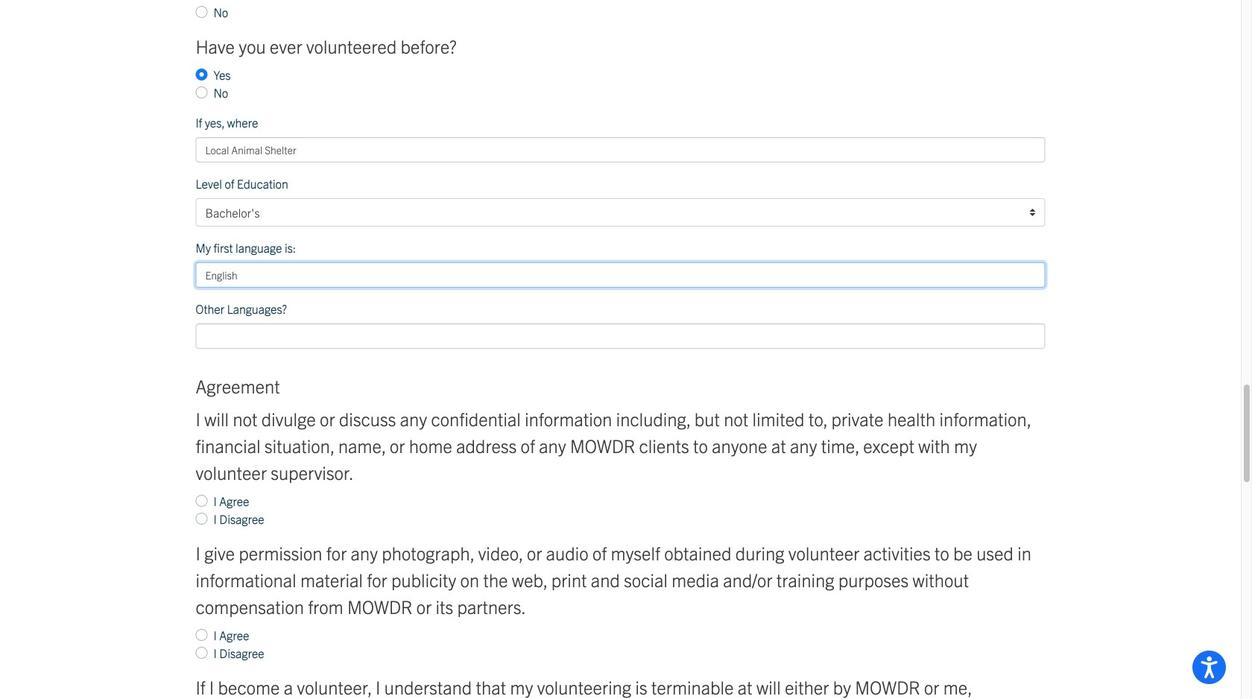 Task type: describe. For each thing, give the bounding box(es) containing it.
2 option group from the top
[[196, 406, 1046, 528]]



Task type: vqa. For each thing, say whether or not it's contained in the screenshot.
the search icon
no



Task type: locate. For each thing, give the bounding box(es) containing it.
None text field
[[196, 324, 1046, 349]]

None text field
[[196, 137, 1046, 163], [196, 263, 1046, 288], [196, 137, 1046, 163], [196, 263, 1046, 288]]

2 vertical spatial option group
[[196, 540, 1046, 662]]

0 vertical spatial option group
[[196, 33, 1046, 101]]

1 vertical spatial option group
[[196, 406, 1046, 528]]

option group
[[196, 33, 1046, 101], [196, 406, 1046, 528], [196, 540, 1046, 662]]

3 option group from the top
[[196, 540, 1046, 662]]

open accessibe: accessibility options, statement and help image
[[1202, 657, 1218, 679]]

1 option group from the top
[[196, 33, 1046, 101]]



